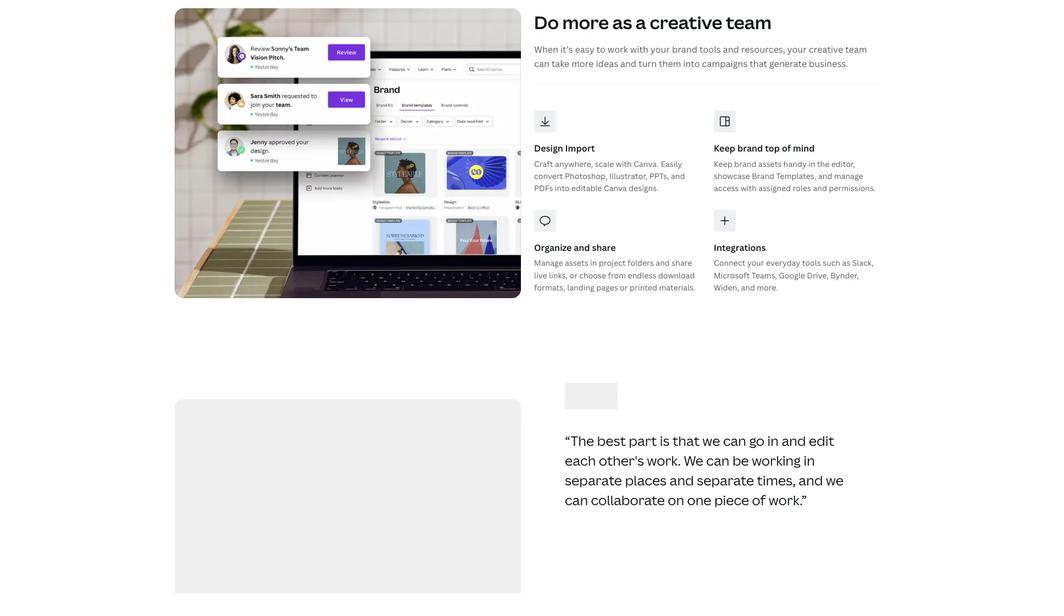 Task type: locate. For each thing, give the bounding box(es) containing it.
0 vertical spatial of
[[782, 143, 791, 155]]

handy
[[784, 159, 807, 169]]

2 vertical spatial brand
[[734, 159, 757, 169]]

of right top
[[782, 143, 791, 155]]

separate
[[565, 472, 622, 490], [697, 472, 754, 490]]

assigned
[[759, 183, 791, 194]]

1 horizontal spatial your
[[747, 258, 764, 269]]

1 horizontal spatial into
[[683, 58, 700, 70]]

in left 'the'
[[809, 159, 815, 169]]

and
[[723, 44, 739, 56], [621, 58, 637, 70], [671, 171, 685, 181], [818, 171, 832, 181], [813, 183, 827, 194], [574, 242, 590, 254], [656, 258, 670, 269], [741, 283, 755, 293], [782, 433, 806, 450], [670, 472, 694, 490], [799, 472, 823, 490]]

0 horizontal spatial creative
[[650, 10, 723, 34]]

1 horizontal spatial tools
[[802, 258, 821, 269]]

business.
[[809, 58, 848, 70]]

more
[[563, 10, 609, 34], [572, 58, 594, 70]]

widen,
[[714, 283, 739, 293]]

pdfs
[[534, 183, 553, 194]]

1 vertical spatial that
[[673, 433, 700, 450]]

0 horizontal spatial as
[[613, 10, 632, 34]]

that inside when it's easy to work with your brand tools and resources, your creative team can take more ideas and turn them into campaigns that generate business.
[[750, 58, 767, 70]]

photoshop,
[[565, 171, 608, 181]]

1 horizontal spatial team
[[845, 44, 867, 56]]

more inside when it's easy to work with your brand tools and resources, your creative team can take more ideas and turn them into campaigns that generate business.
[[572, 58, 594, 70]]

separate down each
[[565, 472, 622, 490]]

in
[[809, 159, 815, 169], [590, 258, 597, 269], [768, 433, 779, 450], [804, 452, 815, 470]]

tools up campaigns
[[700, 44, 721, 56]]

1 vertical spatial of
[[752, 492, 766, 510]]

top
[[765, 143, 780, 155]]

that
[[750, 58, 767, 70], [673, 433, 700, 450]]

brand up them
[[672, 44, 697, 56]]

1 horizontal spatial share
[[672, 258, 692, 269]]

tools inside when it's easy to work with your brand tools and resources, your creative team can take more ideas and turn them into campaigns that generate business.
[[700, 44, 721, 56]]

in inside 'organize and share manage assets in project folders and share live links, or choose from endless download formats, landing pages or printed materials.'
[[590, 258, 597, 269]]

showcase
[[714, 171, 750, 181]]

with inside the design import craft anywhere, scale with canva. easily convert photoshop, illustrator, ppts, and pdfs into editable canva designs.
[[616, 159, 632, 169]]

0 vertical spatial that
[[750, 58, 767, 70]]

we
[[703, 433, 720, 450], [826, 472, 844, 490]]

assets
[[758, 159, 782, 169], [565, 258, 588, 269]]

and down 'the'
[[818, 171, 832, 181]]

we down the edit
[[826, 472, 844, 490]]

brand
[[672, 44, 697, 56], [738, 143, 763, 155], [734, 159, 757, 169]]

or
[[570, 270, 578, 281], [620, 283, 628, 293]]

design
[[534, 143, 563, 155]]

0 horizontal spatial that
[[673, 433, 700, 450]]

team
[[726, 10, 772, 34], [845, 44, 867, 56]]

integrations connect your everyday tools such as slack, microsoft teams, google drive, bynder, widen, and more.
[[714, 242, 874, 293]]

with up the illustrator,
[[616, 159, 632, 169]]

1 horizontal spatial of
[[782, 143, 791, 155]]

can down the when
[[534, 58, 550, 70]]

1 vertical spatial keep
[[714, 159, 733, 169]]

and down easily
[[671, 171, 685, 181]]

in inside keep brand top of mind keep brand assets handy in the editor, showcase brand templates, and manage access with assigned roles and permissions.
[[809, 159, 815, 169]]

0 horizontal spatial assets
[[565, 258, 588, 269]]

0 vertical spatial share
[[592, 242, 616, 254]]

more.
[[757, 283, 778, 293]]

creative up business.
[[809, 44, 843, 56]]

0 vertical spatial assets
[[758, 159, 782, 169]]

1 vertical spatial or
[[620, 283, 628, 293]]

share up download
[[672, 258, 692, 269]]

0 horizontal spatial of
[[752, 492, 766, 510]]

into
[[683, 58, 700, 70], [555, 183, 570, 194]]

0 vertical spatial keep
[[714, 143, 735, 155]]

into inside when it's easy to work with your brand tools and resources, your creative team can take more ideas and turn them into campaigns that generate business.
[[683, 58, 700, 70]]

with for work
[[630, 44, 649, 56]]

more down easy
[[572, 58, 594, 70]]

0 horizontal spatial into
[[555, 183, 570, 194]]

assets inside keep brand top of mind keep brand assets handy in the editor, showcase brand templates, and manage access with assigned roles and permissions.
[[758, 159, 782, 169]]

is
[[660, 433, 670, 450]]

microsoft
[[714, 270, 750, 281]]

your up generate
[[787, 44, 807, 56]]

0 horizontal spatial team
[[726, 10, 772, 34]]

organize and share manage assets in project folders and share live links, or choose from endless download formats, landing pages or printed materials.
[[534, 242, 696, 293]]

0 vertical spatial creative
[[650, 10, 723, 34]]

0 vertical spatial tools
[[700, 44, 721, 56]]

into down convert
[[555, 183, 570, 194]]

2 keep from the top
[[714, 159, 733, 169]]

with inside when it's easy to work with your brand tools and resources, your creative team can take more ideas and turn them into campaigns that generate business.
[[630, 44, 649, 56]]

1 horizontal spatial that
[[750, 58, 767, 70]]

a
[[636, 10, 646, 34]]

and up working
[[782, 433, 806, 450]]

or down from in the top of the page
[[620, 283, 628, 293]]

in up the choose
[[590, 258, 597, 269]]

keep
[[714, 143, 735, 155], [714, 159, 733, 169]]

0 vertical spatial or
[[570, 270, 578, 281]]

brand left top
[[738, 143, 763, 155]]

1 vertical spatial share
[[672, 258, 692, 269]]

your up teams,
[[747, 258, 764, 269]]

share up project
[[592, 242, 616, 254]]

and right organize
[[574, 242, 590, 254]]

that down resources,
[[750, 58, 767, 70]]

and left more.
[[741, 283, 755, 293]]

and up campaigns
[[723, 44, 739, 56]]

can up the be
[[723, 433, 746, 450]]

roles
[[793, 183, 811, 194]]

1 horizontal spatial as
[[842, 258, 850, 269]]

your up them
[[651, 44, 670, 56]]

templates,
[[776, 171, 817, 181]]

of
[[782, 143, 791, 155], [752, 492, 766, 510]]

1 vertical spatial creative
[[809, 44, 843, 56]]

permissions.
[[829, 183, 876, 194]]

bynder,
[[831, 270, 859, 281]]

1 vertical spatial into
[[555, 183, 570, 194]]

more up easy
[[563, 10, 609, 34]]

team up resources,
[[726, 10, 772, 34]]

1 vertical spatial tools
[[802, 258, 821, 269]]

assets inside 'organize and share manage assets in project folders and share live links, or choose from endless download formats, landing pages or printed materials.'
[[565, 258, 588, 269]]

with inside keep brand top of mind keep brand assets handy in the editor, showcase brand templates, and manage access with assigned roles and permissions.
[[741, 183, 757, 194]]

in right go
[[768, 433, 779, 450]]

with up turn
[[630, 44, 649, 56]]

with down brand
[[741, 183, 757, 194]]

creative
[[650, 10, 723, 34], [809, 44, 843, 56]]

0 vertical spatial into
[[683, 58, 700, 70]]

easily
[[661, 159, 682, 169]]

1 vertical spatial with
[[616, 159, 632, 169]]

take
[[552, 58, 570, 70]]

each
[[565, 452, 596, 470]]

team up business.
[[845, 44, 867, 56]]

to
[[597, 44, 606, 56]]

1 vertical spatial team
[[845, 44, 867, 56]]

0 vertical spatial team
[[726, 10, 772, 34]]

"the best part is that we can go in and edit each other's work. we can be working in separate places and separate times, and we can collaborate on one piece of work."
[[565, 433, 844, 510]]

0 vertical spatial with
[[630, 44, 649, 56]]

of down times,
[[752, 492, 766, 510]]

1 horizontal spatial creative
[[809, 44, 843, 56]]

folders
[[628, 258, 654, 269]]

them
[[659, 58, 681, 70]]

choose
[[579, 270, 606, 281]]

when
[[534, 44, 558, 56]]

can inside when it's easy to work with your brand tools and resources, your creative team can take more ideas and turn them into campaigns that generate business.
[[534, 58, 550, 70]]

ppts,
[[649, 171, 669, 181]]

live
[[534, 270, 547, 281]]

resources,
[[741, 44, 785, 56]]

brand up showcase
[[734, 159, 757, 169]]

1 vertical spatial assets
[[565, 258, 588, 269]]

campaigns
[[702, 58, 748, 70]]

as up bynder,
[[842, 258, 850, 269]]

0 vertical spatial brand
[[672, 44, 697, 56]]

1 vertical spatial as
[[842, 258, 850, 269]]

0 vertical spatial as
[[613, 10, 632, 34]]

that up we
[[673, 433, 700, 450]]

connect
[[714, 258, 746, 269]]

tools
[[700, 44, 721, 56], [802, 258, 821, 269]]

into right them
[[683, 58, 700, 70]]

separate up piece on the bottom right of page
[[697, 472, 754, 490]]

2 vertical spatial with
[[741, 183, 757, 194]]

formats,
[[534, 283, 565, 293]]

0 vertical spatial more
[[563, 10, 609, 34]]

your inside integrations connect your everyday tools such as slack, microsoft teams, google drive, bynder, widen, and more.
[[747, 258, 764, 269]]

1 horizontal spatial or
[[620, 283, 628, 293]]

be
[[733, 452, 749, 470]]

turn
[[639, 58, 657, 70]]

1 horizontal spatial assets
[[758, 159, 782, 169]]

share
[[592, 242, 616, 254], [672, 258, 692, 269]]

0 horizontal spatial tools
[[700, 44, 721, 56]]

working
[[752, 452, 801, 470]]

or up landing
[[570, 270, 578, 281]]

such
[[823, 258, 840, 269]]

craft
[[534, 159, 553, 169]]

work.
[[647, 452, 681, 470]]

creative up when it's easy to work with your brand tools and resources, your creative team can take more ideas and turn them into campaigns that generate business.
[[650, 10, 723, 34]]

1 vertical spatial brand
[[738, 143, 763, 155]]

1 horizontal spatial separate
[[697, 472, 754, 490]]

0 horizontal spatial share
[[592, 242, 616, 254]]

in down the edit
[[804, 452, 815, 470]]

assets up brand
[[758, 159, 782, 169]]

editor,
[[832, 159, 855, 169]]

we up we
[[703, 433, 720, 450]]

tools up the drive,
[[802, 258, 821, 269]]

0 vertical spatial we
[[703, 433, 720, 450]]

slack,
[[852, 258, 874, 269]]

and right the roles
[[813, 183, 827, 194]]

0 horizontal spatial separate
[[565, 472, 622, 490]]

your
[[651, 44, 670, 56], [787, 44, 807, 56], [747, 258, 764, 269]]

import
[[565, 143, 595, 155]]

as
[[613, 10, 632, 34], [842, 258, 850, 269]]

as left a
[[613, 10, 632, 34]]

assets up the choose
[[565, 258, 588, 269]]

and up on
[[670, 472, 694, 490]]

1 vertical spatial more
[[572, 58, 594, 70]]

best
[[597, 433, 626, 450]]

with
[[630, 44, 649, 56], [616, 159, 632, 169], [741, 183, 757, 194]]

creative inside when it's easy to work with your brand tools and resources, your creative team can take more ideas and turn them into campaigns that generate business.
[[809, 44, 843, 56]]

1 horizontal spatial we
[[826, 472, 844, 490]]

can
[[534, 58, 550, 70], [723, 433, 746, 450], [706, 452, 730, 470], [565, 492, 588, 510]]



Task type: vqa. For each thing, say whether or not it's contained in the screenshot.
the right THE INITIALS
no



Task type: describe. For each thing, give the bounding box(es) containing it.
designs.
[[629, 183, 659, 194]]

manage
[[834, 171, 863, 181]]

materials.
[[659, 283, 696, 293]]

and up download
[[656, 258, 670, 269]]

easy
[[575, 44, 594, 56]]

can left the be
[[706, 452, 730, 470]]

and inside the design import craft anywhere, scale with canva. easily convert photoshop, illustrator, ppts, and pdfs into editable canva designs.
[[671, 171, 685, 181]]

from
[[608, 270, 626, 281]]

integrations
[[714, 242, 766, 254]]

of inside "the best part is that we can go in and edit each other's work. we can be working in separate places and separate times, and we can collaborate on one piece of work."
[[752, 492, 766, 510]]

2 separate from the left
[[697, 472, 754, 490]]

google
[[779, 270, 805, 281]]

canva.
[[634, 159, 659, 169]]

drive,
[[807, 270, 829, 281]]

and down work
[[621, 58, 637, 70]]

everyday
[[766, 258, 800, 269]]

team inside when it's easy to work with your brand tools and resources, your creative team can take more ideas and turn them into campaigns that generate business.
[[845, 44, 867, 56]]

keep brand top of mind keep brand assets handy in the editor, showcase brand templates, and manage access with assigned roles and permissions.
[[714, 143, 876, 194]]

new collaboration@2x image
[[175, 9, 521, 299]]

that inside "the best part is that we can go in and edit each other's work. we can be working in separate places and separate times, and we can collaborate on one piece of work."
[[673, 433, 700, 450]]

generate
[[770, 58, 807, 70]]

on
[[668, 492, 684, 510]]

when it's easy to work with your brand tools and resources, your creative team can take more ideas and turn them into campaigns that generate business.
[[534, 44, 867, 70]]

links,
[[549, 270, 568, 281]]

landing
[[567, 283, 595, 293]]

it's
[[561, 44, 573, 56]]

one
[[687, 492, 711, 510]]

anywhere,
[[555, 159, 593, 169]]

ideas
[[596, 58, 618, 70]]

the
[[817, 159, 830, 169]]

of inside keep brand top of mind keep brand assets handy in the editor, showcase brand templates, and manage access with assigned roles and permissions.
[[782, 143, 791, 155]]

1 vertical spatial we
[[826, 472, 844, 490]]

into inside the design import craft anywhere, scale with canva. easily convert photoshop, illustrator, ppts, and pdfs into editable canva designs.
[[555, 183, 570, 194]]

design import craft anywhere, scale with canva. easily convert photoshop, illustrator, ppts, and pdfs into editable canva designs.
[[534, 143, 685, 194]]

collaborate
[[591, 492, 665, 510]]

and inside integrations connect your everyday tools such as slack, microsoft teams, google drive, bynder, widen, and more.
[[741, 283, 755, 293]]

times,
[[757, 472, 796, 490]]

"the
[[565, 433, 594, 450]]

canva
[[604, 183, 627, 194]]

0 horizontal spatial we
[[703, 433, 720, 450]]

convert
[[534, 171, 563, 181]]

do more as a creative team
[[534, 10, 772, 34]]

piece
[[714, 492, 749, 510]]

teams,
[[752, 270, 777, 281]]

can down each
[[565, 492, 588, 510]]

do
[[534, 10, 559, 34]]

edit
[[809, 433, 834, 450]]

download
[[658, 270, 695, 281]]

printed
[[630, 283, 657, 293]]

scale
[[595, 159, 614, 169]]

we
[[684, 452, 704, 470]]

brand
[[752, 171, 775, 181]]

other's
[[599, 452, 644, 470]]

0 horizontal spatial your
[[651, 44, 670, 56]]

1 separate from the left
[[565, 472, 622, 490]]

brand inside when it's easy to work with your brand tools and resources, your creative team can take more ideas and turn them into campaigns that generate business.
[[672, 44, 697, 56]]

go
[[749, 433, 765, 450]]

part
[[629, 433, 657, 450]]

1 keep from the top
[[714, 143, 735, 155]]

mind
[[793, 143, 815, 155]]

with for scale
[[616, 159, 632, 169]]

endless
[[628, 270, 656, 281]]

and up 'work."'
[[799, 472, 823, 490]]

work."
[[769, 492, 807, 510]]

organize
[[534, 242, 572, 254]]

access
[[714, 183, 739, 194]]

2 horizontal spatial your
[[787, 44, 807, 56]]

tools inside integrations connect your everyday tools such as slack, microsoft teams, google drive, bynder, widen, and more.
[[802, 258, 821, 269]]

manage
[[534, 258, 563, 269]]

as inside integrations connect your everyday tools such as slack, microsoft teams, google drive, bynder, widen, and more.
[[842, 258, 850, 269]]

editable
[[572, 183, 602, 194]]

project
[[599, 258, 626, 269]]

illustrator,
[[609, 171, 648, 181]]

0 horizontal spatial or
[[570, 270, 578, 281]]

pages
[[596, 283, 618, 293]]

work
[[608, 44, 628, 56]]

places
[[625, 472, 667, 490]]



